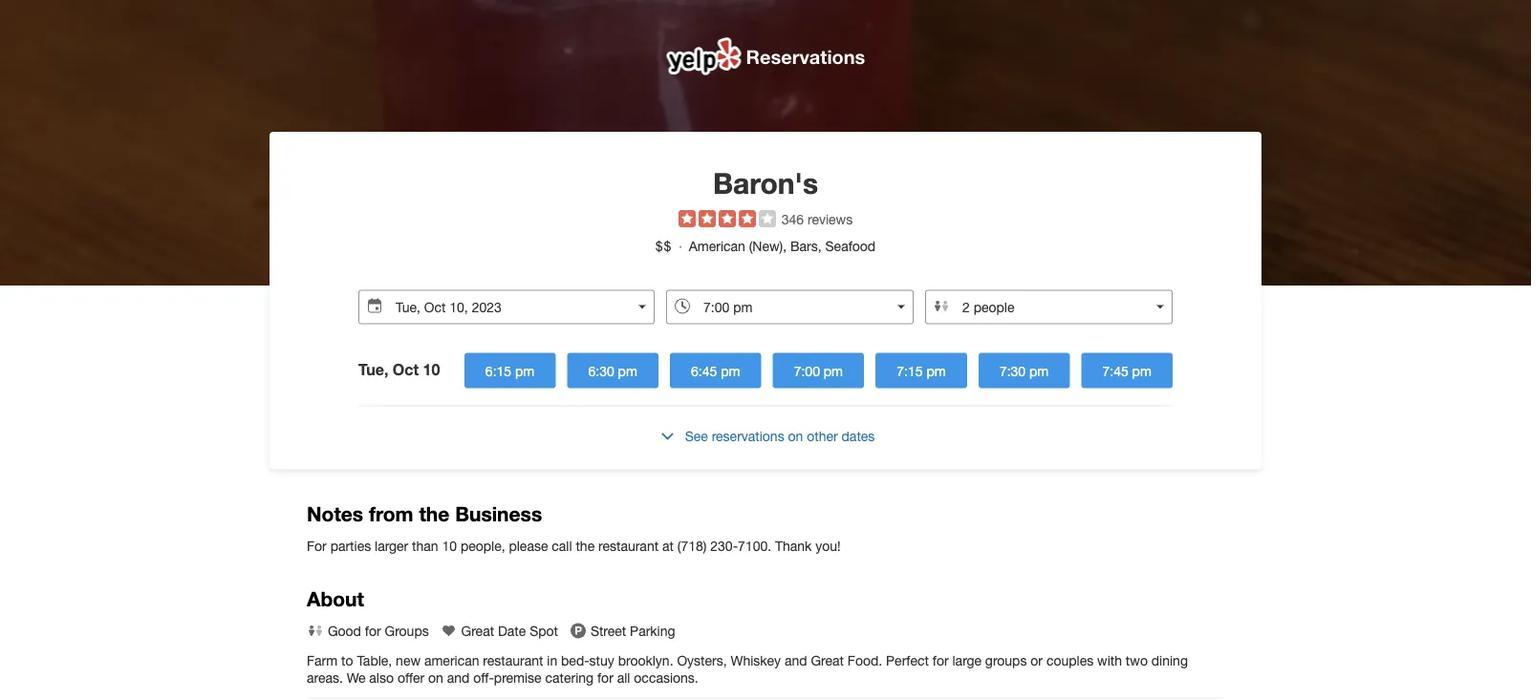 Task type: locate. For each thing, give the bounding box(es) containing it.
for right good
[[365, 623, 381, 639]]

1 vertical spatial restaurant
[[483, 653, 543, 669]]

2 pm from the left
[[618, 363, 637, 379]]

restaurant left at
[[598, 538, 659, 554]]

pm
[[515, 363, 534, 379], [618, 363, 637, 379], [721, 363, 740, 379], [824, 363, 843, 379], [926, 363, 946, 379], [1029, 363, 1049, 379], [1132, 363, 1152, 379]]

0 vertical spatial on
[[788, 429, 803, 445]]

you!
[[815, 538, 841, 554]]

restaurant inside the farm to table, new american restaurant in bed-stuy brooklyn. oysters, whiskey and great food. perfect for large groups or couples with two dining areas. we also offer on and off-premise catering for all occasions.
[[483, 653, 543, 669]]

spot
[[530, 623, 558, 639]]

see
[[685, 429, 708, 445]]

for
[[307, 538, 327, 554]]

1 horizontal spatial the
[[576, 538, 595, 554]]

2 vertical spatial for
[[597, 670, 613, 686]]

0 horizontal spatial and
[[447, 670, 470, 686]]

larger
[[375, 538, 408, 554]]

1 horizontal spatial 10
[[442, 538, 457, 554]]

on inside 'link'
[[788, 429, 803, 445]]

pm right "6:15" at the bottom left of page
[[515, 363, 534, 379]]

1 pm from the left
[[515, 363, 534, 379]]

offer
[[397, 670, 425, 686]]

0 horizontal spatial on
[[428, 670, 443, 686]]

for left large
[[933, 653, 949, 669]]

1 horizontal spatial restaurant
[[598, 538, 659, 554]]

pm right 7:15
[[926, 363, 946, 379]]

pm for 6:30 pm
[[618, 363, 637, 379]]

the
[[419, 502, 450, 526], [576, 538, 595, 554]]

see reservations on other dates link
[[358, 418, 1173, 458]]

6:15 pm
[[485, 363, 534, 379]]

1 vertical spatial on
[[428, 670, 443, 686]]

farm
[[307, 653, 338, 669]]

5 pm from the left
[[926, 363, 946, 379]]

0 vertical spatial restaurant
[[598, 538, 659, 554]]

restaurant
[[598, 538, 659, 554], [483, 653, 543, 669]]

pm inside button
[[1029, 363, 1049, 379]]

1 vertical spatial the
[[576, 538, 595, 554]]

1 horizontal spatial on
[[788, 429, 803, 445]]

and
[[785, 653, 807, 669], [447, 670, 470, 686]]

7:15
[[897, 363, 923, 379]]

than
[[412, 538, 438, 554]]

on inside the farm to table, new american restaurant in bed-stuy brooklyn. oysters, whiskey and great food. perfect for large groups or couples with two dining areas. we also offer on and off-premise catering for all occasions.
[[428, 670, 443, 686]]

pm for 7:15 pm
[[926, 363, 946, 379]]

great left date
[[461, 623, 494, 639]]

seafood
[[825, 238, 876, 254]]

for parties larger than 10 people, please call the restaurant at (718) 230-7100. thank you!
[[307, 538, 841, 554]]

all
[[617, 670, 630, 686]]

table,
[[357, 653, 392, 669]]

farm to table, new american restaurant in bed-stuy brooklyn. oysters, whiskey and great food. perfect for large groups or couples with two dining areas. we also offer on and off-premise catering for all occasions.
[[307, 653, 1188, 686]]

2 horizontal spatial for
[[933, 653, 949, 669]]

for down stuy
[[597, 670, 613, 686]]

parties
[[330, 538, 371, 554]]

groups
[[385, 623, 429, 639]]

10 right the than
[[442, 538, 457, 554]]

(new),
[[749, 238, 787, 254]]

7:15 pm button
[[876, 353, 967, 388]]

reservations
[[712, 429, 784, 445]]

or
[[1031, 653, 1043, 669]]

230-
[[710, 538, 738, 554]]

10
[[423, 361, 440, 379], [442, 538, 457, 554]]

perfect
[[886, 653, 929, 669]]

restaurant up premise
[[483, 653, 543, 669]]

6:45 pm button
[[670, 353, 761, 388]]

10 right oct
[[423, 361, 440, 379]]

pm right 6:45
[[721, 363, 740, 379]]

pm for 6:15 pm
[[515, 363, 534, 379]]

and down american
[[447, 670, 470, 686]]

for
[[365, 623, 381, 639], [933, 653, 949, 669], [597, 670, 613, 686]]

6:30
[[588, 363, 614, 379]]

pm for 6:45 pm
[[721, 363, 740, 379]]

6:30 pm
[[588, 363, 637, 379]]

pm inside button
[[926, 363, 946, 379]]

4 pm from the left
[[824, 363, 843, 379]]

6 pm from the left
[[1029, 363, 1049, 379]]

date
[[498, 623, 526, 639]]

0 horizontal spatial great
[[461, 623, 494, 639]]

0 vertical spatial for
[[365, 623, 381, 639]]

great
[[461, 623, 494, 639], [811, 653, 844, 669]]

pm right 7:45 at the right bottom
[[1132, 363, 1152, 379]]

3 pm from the left
[[721, 363, 740, 379]]

brooklyn.
[[618, 653, 673, 669]]

6:45 pm
[[691, 363, 740, 379]]

7:15 pm
[[897, 363, 946, 379]]

great inside the farm to table, new american restaurant in bed-stuy brooklyn. oysters, whiskey and great food. perfect for large groups or couples with two dining areas. we also offer on and off-premise catering for all occasions.
[[811, 653, 844, 669]]

7:30 pm
[[1000, 363, 1049, 379]]

from
[[369, 502, 413, 526]]

and right whiskey
[[785, 653, 807, 669]]

pm right the 7:30
[[1029, 363, 1049, 379]]

0 vertical spatial great
[[461, 623, 494, 639]]

at
[[662, 538, 674, 554]]

american
[[689, 238, 745, 254]]

oysters,
[[677, 653, 727, 669]]

7:45 pm
[[1102, 363, 1152, 379]]

0 horizontal spatial restaurant
[[483, 653, 543, 669]]

7:00
[[794, 363, 820, 379]]

notes
[[307, 502, 363, 526]]

1 horizontal spatial great
[[811, 653, 844, 669]]

the up the than
[[419, 502, 450, 526]]

with
[[1097, 653, 1122, 669]]

4.0 star rating image
[[678, 210, 776, 227]]

pm right 7:00
[[824, 363, 843, 379]]

7 pm from the left
[[1132, 363, 1152, 379]]

6:45
[[691, 363, 717, 379]]

7100.
[[738, 538, 771, 554]]

great left food.
[[811, 653, 844, 669]]

7:00 pm button
[[773, 353, 864, 388]]

$$
[[655, 238, 672, 254]]

pm right 6:30
[[618, 363, 637, 379]]

346 reviews
[[782, 212, 853, 227]]

please
[[509, 538, 548, 554]]

1 vertical spatial great
[[811, 653, 844, 669]]

7:45
[[1102, 363, 1128, 379]]

on down american
[[428, 670, 443, 686]]

1 vertical spatial for
[[933, 653, 949, 669]]

0 vertical spatial and
[[785, 653, 807, 669]]

on
[[788, 429, 803, 445], [428, 670, 443, 686]]

couples
[[1046, 653, 1094, 669]]

to
[[341, 653, 353, 669]]

also
[[369, 670, 394, 686]]

tue, oct 10
[[358, 361, 440, 379]]

the right call
[[576, 538, 595, 554]]

in
[[547, 653, 557, 669]]

on left other
[[788, 429, 803, 445]]

0 horizontal spatial the
[[419, 502, 450, 526]]

0 vertical spatial 10
[[423, 361, 440, 379]]



Task type: describe. For each thing, give the bounding box(es) containing it.
parking
[[630, 623, 675, 639]]

good
[[328, 623, 361, 639]]

great date spot
[[461, 623, 558, 639]]

good for groups
[[328, 623, 429, 639]]

pm for 7:45 pm
[[1132, 363, 1152, 379]]

pm for 7:30 pm
[[1029, 363, 1049, 379]]

7:45 pm button
[[1081, 353, 1173, 388]]

baron's
[[713, 165, 818, 200]]

7:30
[[1000, 363, 1026, 379]]

business
[[455, 502, 542, 526]]

1 horizontal spatial for
[[597, 670, 613, 686]]

0 vertical spatial the
[[419, 502, 450, 526]]

0 horizontal spatial 10
[[423, 361, 440, 379]]

two
[[1126, 653, 1148, 669]]

(718)
[[677, 538, 707, 554]]

stuy
[[589, 653, 614, 669]]

1 vertical spatial 10
[[442, 538, 457, 554]]

reservations
[[746, 45, 865, 68]]

groups
[[985, 653, 1027, 669]]

bars,
[[790, 238, 822, 254]]

6:15
[[485, 363, 511, 379]]

Select a date text field
[[358, 290, 655, 324]]

notes from the business
[[307, 502, 542, 526]]

about
[[307, 587, 364, 611]]

other
[[807, 429, 838, 445]]

thank
[[775, 538, 812, 554]]

large
[[952, 653, 981, 669]]

street parking
[[591, 623, 675, 639]]

pm for 7:00 pm
[[824, 363, 843, 379]]

0 horizontal spatial for
[[365, 623, 381, 639]]

occasions.
[[634, 670, 698, 686]]

food.
[[848, 653, 882, 669]]

off-
[[473, 670, 494, 686]]

see reservations on other dates
[[685, 429, 875, 445]]

dining
[[1151, 653, 1188, 669]]

catering
[[545, 670, 594, 686]]

american
[[424, 653, 479, 669]]

reviews
[[808, 212, 853, 227]]

american (new), bars, seafood
[[689, 238, 876, 254]]

call
[[552, 538, 572, 554]]

street
[[591, 623, 626, 639]]

dates
[[842, 429, 875, 445]]

whiskey
[[731, 653, 781, 669]]

tue,
[[358, 361, 388, 379]]

6:30 pm button
[[567, 353, 658, 388]]

7:00 pm
[[794, 363, 843, 379]]

7:30 pm button
[[978, 353, 1070, 388]]

new
[[396, 653, 421, 669]]

oct
[[393, 361, 419, 379]]

people,
[[461, 538, 505, 554]]

areas.
[[307, 670, 343, 686]]

346
[[782, 212, 804, 227]]

premise
[[494, 670, 542, 686]]

we
[[347, 670, 366, 686]]

bed-
[[561, 653, 589, 669]]

6:15 pm button
[[464, 353, 556, 388]]

1 vertical spatial and
[[447, 670, 470, 686]]

1 horizontal spatial and
[[785, 653, 807, 669]]



Task type: vqa. For each thing, say whether or not it's contained in the screenshot.
Business Owner Login 'Link'
no



